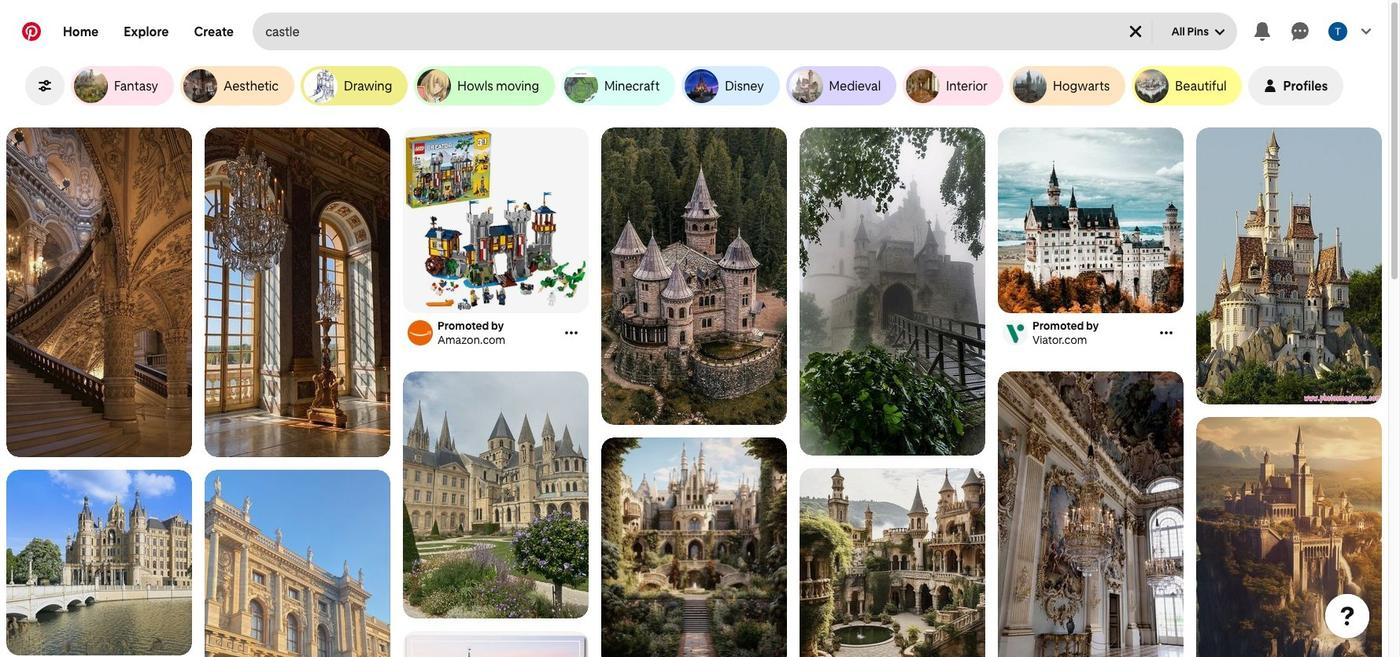 Task type: describe. For each thing, give the bounding box(es) containing it.
this contains an image of: 💐 image
[[403, 372, 589, 619]]

prices may vary. - quantity 1 pcs - all magnets are brand new! - measures (approx) 2.5 x 3.5 inches - flexible magnetic fridge - the highest quality magnet available - great gift - this is a beautiful refrigerator magnet 
 - all fridge magnets are brand new! 
 - the highest quality magnet available ,wrap with plastic bag for protect the photo from fingerprint or scratch. 
 - fridge magnet or refrigerator magnet can be used around your home to display on your fridge, locker, cabinet and all metal image
[[403, 631, 589, 657]]

this contains an image of: 15 most beautiful and best castles to visit in germany (5 for sale) 🔥 image
[[800, 128, 986, 456]]

tara schultz image
[[1329, 22, 1348, 41]]

dropdown image
[[1215, 28, 1225, 37]]

a castle on top of a waterfall is an artwork made possible with midjourney ai. image
[[1197, 417, 1382, 657]]

this contains an image of: pin by alice on pictures | castle aesthetic, baroque architecture, art and architecture image
[[205, 128, 390, 457]]



Task type: locate. For each thing, give the bounding box(es) containing it.
Search text field
[[265, 13, 1114, 50]]

see the best of bavaria on a day trip from munich, led by an expert local guide! during tours of the region's two famous highlights – neuschwanstein castle and linderhof castle – learn about king ludwig ii, the shy yet extravagant 19th-century leader who made the two fairy-tale castles his home. visit the idyllic villages of hohenschwangau and oberammergau. image
[[998, 128, 1184, 313]]

this contains an image of: phone background image
[[6, 128, 192, 457]]

this contains an image of: european travel image
[[998, 372, 1184, 657]]

list
[[0, 128, 1389, 657]]

person image
[[1265, 80, 1277, 92]]

warnemunde (berlin) image
[[6, 470, 192, 656]]

this contains an image of: pays des conte de fee beast's castle image
[[1197, 128, 1382, 405]]

this contains an image of: image
[[601, 128, 787, 425], [601, 438, 787, 657], [800, 468, 986, 657], [205, 470, 390, 657]]

filter image
[[39, 80, 51, 92]]

this contains: lego creator 3 in 1 medieval castle toy, transforms from castle to tower to marketplace, includes skeleton and dragon figure, with 3 minifigures and catapult, 31120 image
[[403, 128, 589, 313]]



Task type: vqa. For each thing, say whether or not it's contained in the screenshot.
This contains an image of: Gold antique wall mirror
no



